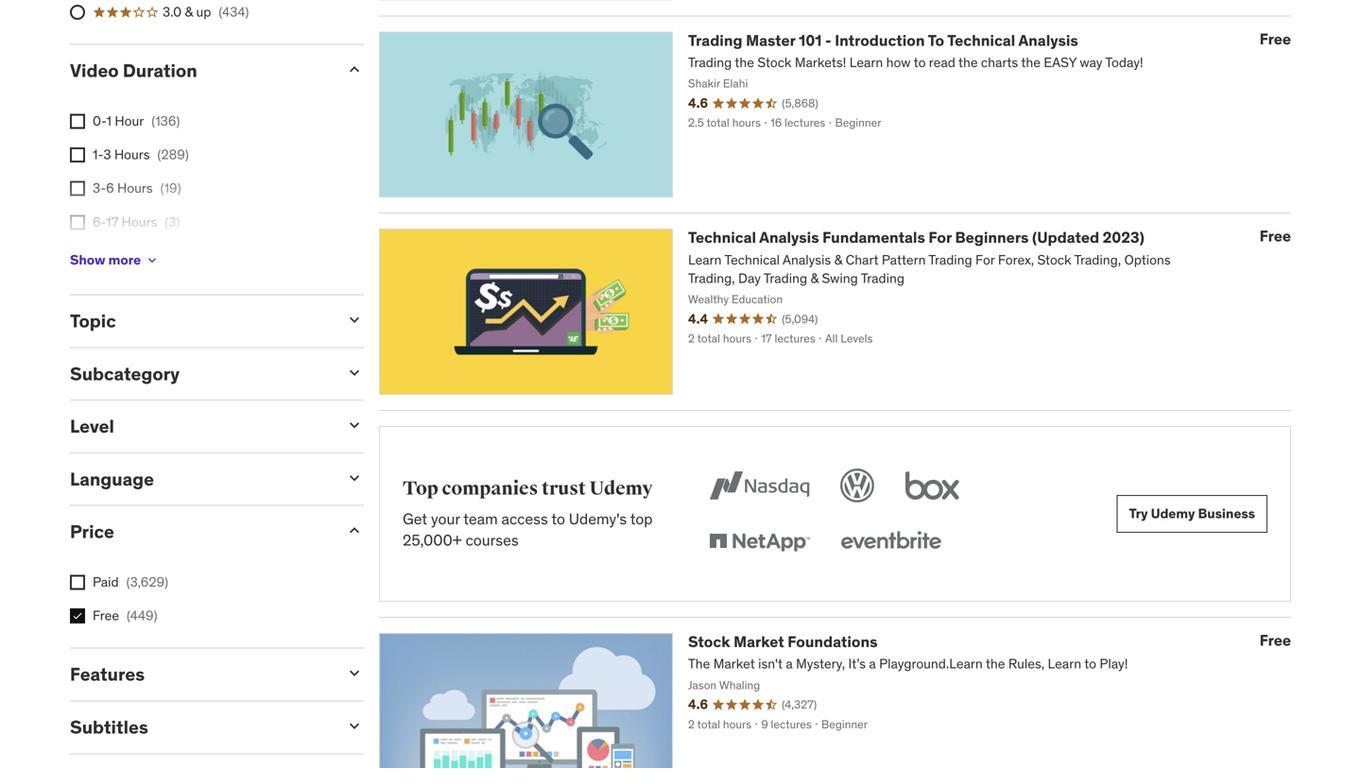Task type: vqa. For each thing, say whether or not it's contained in the screenshot.


Task type: locate. For each thing, give the bounding box(es) containing it.
4 small image from the top
[[345, 469, 364, 488]]

(3)
[[165, 214, 180, 231]]

1-
[[93, 146, 103, 163]]

xsmall image left paid
[[70, 575, 85, 591]]

2023)
[[1103, 228, 1145, 247]]

try udemy business link
[[1117, 496, 1268, 533]]

try
[[1130, 506, 1149, 523]]

hours right 17
[[122, 214, 157, 231]]

stock market foundations
[[688, 633, 878, 652]]

subcategory
[[70, 362, 180, 385]]

udemy up top
[[590, 478, 653, 501]]

0 vertical spatial udemy
[[590, 478, 653, 501]]

3 small image from the top
[[345, 416, 364, 435]]

duration
[[123, 59, 197, 82]]

free (449)
[[93, 608, 158, 625]]

for
[[929, 228, 952, 247]]

udemy
[[590, 478, 653, 501], [1151, 506, 1196, 523]]

0 vertical spatial technical
[[948, 31, 1016, 50]]

top companies trust udemy get your team access to udemy's top 25,000+ courses
[[403, 478, 653, 550]]

price button
[[70, 521, 330, 543]]

udemy right try
[[1151, 506, 1196, 523]]

video duration
[[70, 59, 197, 82]]

0 horizontal spatial analysis
[[760, 228, 820, 247]]

xsmall image left 1-
[[70, 148, 85, 163]]

0 vertical spatial xsmall image
[[70, 575, 85, 591]]

1 horizontal spatial udemy
[[1151, 506, 1196, 523]]

hours
[[114, 146, 150, 163], [117, 180, 153, 197], [122, 214, 157, 231], [117, 247, 152, 264]]

xsmall image for 6-
[[70, 215, 85, 230]]

1-3 hours (289)
[[93, 146, 189, 163]]

hours right 3 on the left top
[[114, 146, 150, 163]]

get
[[403, 510, 428, 529]]

small image
[[345, 363, 364, 382], [345, 717, 364, 736]]

xsmall image for paid
[[70, 575, 85, 591]]

(449)
[[127, 608, 158, 625]]

xsmall image
[[70, 575, 85, 591], [70, 609, 85, 624]]

xsmall image left 0-
[[70, 114, 85, 129]]

free for technical analysis fundamentals for beginners (updated 2023)
[[1260, 227, 1292, 246]]

hours right 17+
[[117, 247, 152, 264]]

1 horizontal spatial analysis
[[1019, 31, 1079, 50]]

small image for subcategory
[[345, 363, 364, 382]]

2 small image from the top
[[345, 717, 364, 736]]

1 vertical spatial udemy
[[1151, 506, 1196, 523]]

small image for video duration
[[345, 60, 364, 79]]

hours right 6
[[117, 180, 153, 197]]

xsmall image
[[70, 114, 85, 129], [70, 148, 85, 163], [70, 181, 85, 196], [70, 215, 85, 230], [145, 253, 160, 268]]

small image for features
[[345, 665, 364, 683]]

video
[[70, 59, 119, 82]]

101
[[799, 31, 822, 50]]

udemy's
[[569, 510, 627, 529]]

subtitles
[[70, 716, 148, 739]]

1 xsmall image from the top
[[70, 575, 85, 591]]

hours for 6-17 hours
[[122, 214, 157, 231]]

xsmall image left 6-
[[70, 215, 85, 230]]

6 small image from the top
[[345, 665, 364, 683]]

xsmall image left 3- on the left top
[[70, 181, 85, 196]]

language button
[[70, 468, 330, 491]]

topic
[[70, 310, 116, 332]]

6-17 hours (3)
[[93, 214, 180, 231]]

0 horizontal spatial technical
[[688, 228, 757, 247]]

small image for subtitles
[[345, 717, 364, 736]]

6
[[106, 180, 114, 197]]

business
[[1199, 506, 1256, 523]]

features
[[70, 664, 145, 686]]

box image
[[901, 465, 964, 507]]

free
[[1260, 29, 1292, 49], [1260, 227, 1292, 246], [93, 608, 119, 625], [1260, 631, 1292, 651]]

team
[[464, 510, 498, 529]]

0-1 hour (136)
[[93, 113, 180, 130]]

1 small image from the top
[[345, 363, 364, 382]]

xsmall image for free
[[70, 609, 85, 624]]

trading
[[688, 31, 743, 50]]

xsmall image for 1-
[[70, 148, 85, 163]]

(289)
[[158, 146, 189, 163]]

xsmall image for 0-
[[70, 114, 85, 129]]

xsmall image right more
[[145, 253, 160, 268]]

more
[[108, 252, 141, 269]]

to
[[552, 510, 565, 529]]

2 xsmall image from the top
[[70, 609, 85, 624]]

analysis
[[1019, 31, 1079, 50], [760, 228, 820, 247]]

1 small image from the top
[[345, 60, 364, 79]]

try udemy business
[[1130, 506, 1256, 523]]

6-
[[93, 214, 106, 231]]

trading master 101 - introduction to technical analysis
[[688, 31, 1079, 50]]

1 vertical spatial xsmall image
[[70, 609, 85, 624]]

0 horizontal spatial udemy
[[590, 478, 653, 501]]

xsmall image left 'free (449)' at bottom left
[[70, 609, 85, 624]]

0 vertical spatial analysis
[[1019, 31, 1079, 50]]

(434)
[[219, 3, 249, 20]]

17
[[106, 214, 118, 231]]

0-
[[93, 113, 106, 130]]

1 vertical spatial technical
[[688, 228, 757, 247]]

1
[[106, 113, 112, 130]]

1 vertical spatial analysis
[[760, 228, 820, 247]]

technical
[[948, 31, 1016, 50], [688, 228, 757, 247]]

trading master 101 - introduction to technical analysis link
[[688, 31, 1079, 50]]

small image
[[345, 60, 364, 79], [345, 311, 364, 330], [345, 416, 364, 435], [345, 469, 364, 488], [345, 522, 364, 541], [345, 665, 364, 683]]

xsmall image for 3-
[[70, 181, 85, 196]]

5 small image from the top
[[345, 522, 364, 541]]

(3,629)
[[126, 574, 168, 591]]

0 vertical spatial small image
[[345, 363, 364, 382]]

beginners
[[956, 228, 1029, 247]]

free for stock market foundations
[[1260, 631, 1292, 651]]

1 vertical spatial small image
[[345, 717, 364, 736]]

2 small image from the top
[[345, 311, 364, 330]]

netapp image
[[705, 522, 814, 564]]



Task type: describe. For each thing, give the bounding box(es) containing it.
(updated
[[1033, 228, 1100, 247]]

your
[[431, 510, 460, 529]]

3.0 & up (434)
[[163, 3, 249, 20]]

(136)
[[152, 113, 180, 130]]

features button
[[70, 664, 330, 686]]

stock
[[688, 633, 731, 652]]

volkswagen image
[[837, 465, 878, 507]]

show more
[[70, 252, 141, 269]]

companies
[[442, 478, 538, 501]]

small image for price
[[345, 522, 364, 541]]

foundations
[[788, 633, 878, 652]]

3
[[103, 146, 111, 163]]

udemy inside top companies trust udemy get your team access to udemy's top 25,000+ courses
[[590, 478, 653, 501]]

language
[[70, 468, 154, 491]]

3-6 hours (19)
[[93, 180, 181, 197]]

subtitles button
[[70, 716, 330, 739]]

hour
[[115, 113, 144, 130]]

fundamentals
[[823, 228, 926, 247]]

subcategory button
[[70, 362, 330, 385]]

eventbrite image
[[837, 522, 946, 564]]

show more button
[[70, 242, 160, 279]]

&
[[185, 3, 193, 20]]

topic button
[[70, 310, 330, 332]]

small image for language
[[345, 469, 364, 488]]

-
[[826, 31, 832, 50]]

master
[[746, 31, 796, 50]]

1 horizontal spatial technical
[[948, 31, 1016, 50]]

hours for 3-6 hours
[[117, 180, 153, 197]]

show
[[70, 252, 106, 269]]

level button
[[70, 415, 330, 438]]

top
[[403, 478, 439, 501]]

to
[[928, 31, 945, 50]]

market
[[734, 633, 785, 652]]

trust
[[542, 478, 586, 501]]

paid
[[93, 574, 119, 591]]

xsmall image inside show more "button"
[[145, 253, 160, 268]]

3-
[[93, 180, 106, 197]]

introduction
[[835, 31, 925, 50]]

stock market foundations link
[[688, 633, 878, 652]]

25,000+
[[403, 531, 462, 550]]

video duration button
[[70, 59, 330, 82]]

price
[[70, 521, 114, 543]]

technical analysis fundamentals for beginners (updated 2023)
[[688, 228, 1145, 247]]

courses
[[466, 531, 519, 550]]

up
[[196, 3, 211, 20]]

hours for 1-3 hours
[[114, 146, 150, 163]]

small image for level
[[345, 416, 364, 435]]

17+ hours
[[93, 247, 152, 264]]

access
[[502, 510, 548, 529]]

technical analysis fundamentals for beginners (updated 2023) link
[[688, 228, 1145, 247]]

3.0
[[163, 3, 182, 20]]

top
[[630, 510, 653, 529]]

(19)
[[160, 180, 181, 197]]

17+
[[93, 247, 113, 264]]

level
[[70, 415, 114, 438]]

nasdaq image
[[705, 465, 814, 507]]

free for trading master 101 - introduction to technical analysis
[[1260, 29, 1292, 49]]

small image for topic
[[345, 311, 364, 330]]

paid (3,629)
[[93, 574, 168, 591]]



